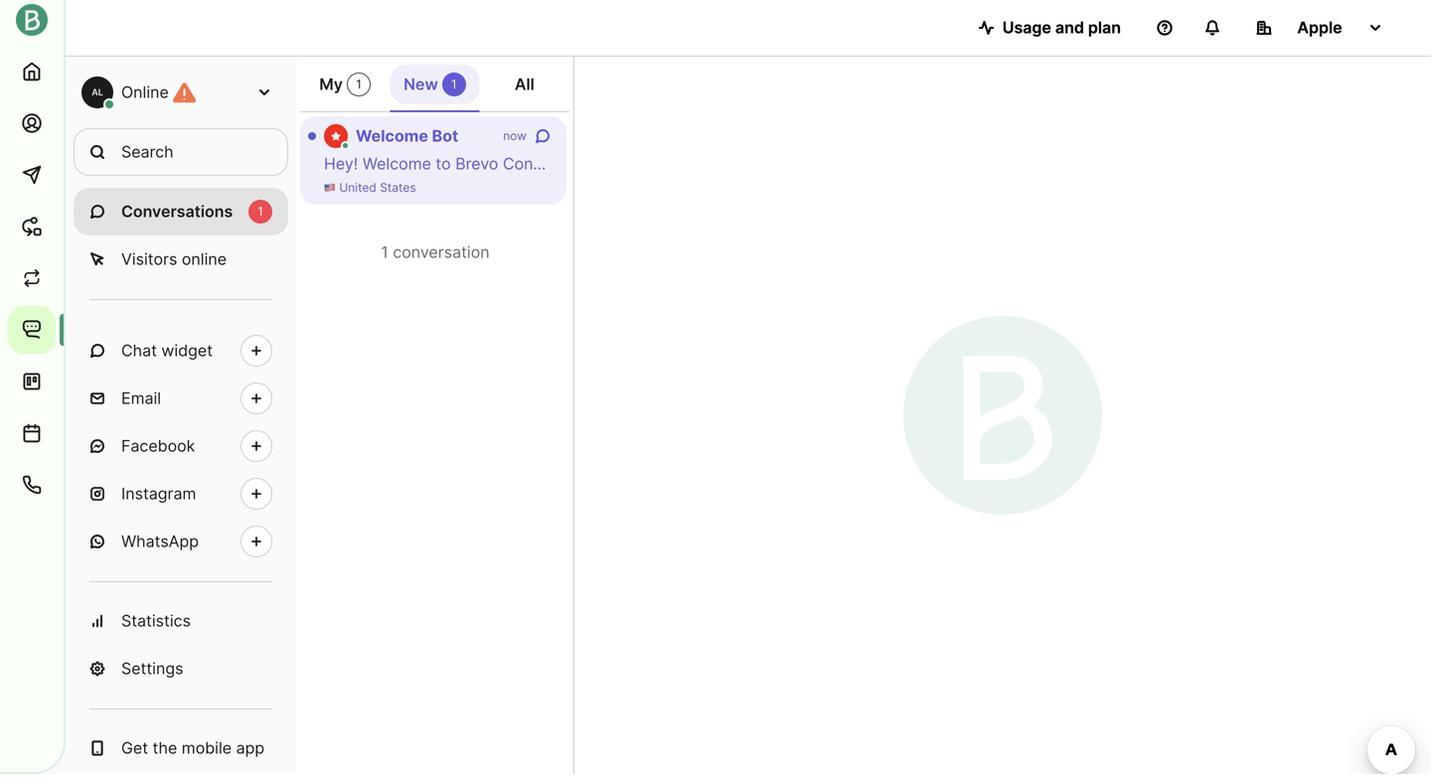 Task type: describe. For each thing, give the bounding box(es) containing it.
is
[[656, 154, 668, 173]]

apple
[[1297, 18, 1342, 37]]

get the mobile app link
[[74, 725, 288, 772]]

1 to from the left
[[436, 154, 451, 173]]

sample
[[686, 154, 739, 173]]

email link
[[74, 375, 288, 422]]

a
[[672, 154, 681, 173]]

hey! welcome to brevo conversations. this is a sample conversation to let you discover our interface – feel free to reply.  what's the next step? enab 🇺🇸 united states
[[324, 154, 1431, 195]]

visitors online link
[[74, 236, 288, 283]]

next
[[1316, 154, 1349, 173]]

🇺🇸
[[324, 180, 336, 195]]

united
[[339, 180, 377, 195]]

0 vertical spatial welcome
[[356, 126, 428, 146]]

all link
[[480, 65, 570, 112]]

my
[[319, 75, 343, 94]]

1 right new
[[451, 77, 457, 91]]

1 conversation
[[381, 243, 490, 262]]

our
[[988, 154, 1013, 173]]

whatsapp
[[121, 532, 199, 551]]

chat
[[121, 341, 157, 360]]

states
[[380, 180, 416, 195]]

online
[[121, 82, 169, 102]]

statistics
[[121, 611, 191, 631]]

the inside 'get the mobile app' link
[[153, 738, 177, 758]]

3 to from the left
[[1168, 154, 1183, 173]]

whatsapp link
[[74, 518, 288, 566]]

plan
[[1088, 18, 1121, 37]]

you
[[888, 154, 915, 173]]

apple button
[[1240, 8, 1399, 48]]

chat widget link
[[74, 327, 288, 375]]

welcome inside hey! welcome to brevo conversations. this is a sample conversation to let you discover our interface – feel free to reply.  what's the next step? enab 🇺🇸 united states
[[363, 154, 431, 173]]

app
[[236, 738, 264, 758]]

instagram link
[[74, 470, 288, 518]]

email
[[121, 389, 161, 408]]

hey!
[[324, 154, 358, 173]]

new
[[404, 75, 438, 94]]

discover
[[920, 154, 984, 173]]

usage and plan
[[1003, 18, 1121, 37]]

usage
[[1003, 18, 1051, 37]]

settings
[[121, 659, 183, 678]]



Task type: vqa. For each thing, say whether or not it's contained in the screenshot.
Always on
no



Task type: locate. For each thing, give the bounding box(es) containing it.
enab
[[1399, 154, 1431, 173]]

conversation
[[744, 154, 841, 173], [393, 243, 490, 262]]

0 horizontal spatial the
[[153, 738, 177, 758]]

1
[[356, 77, 362, 91], [451, 77, 457, 91], [258, 204, 263, 219], [381, 243, 388, 262]]

to down the bot
[[436, 154, 451, 173]]

0 horizontal spatial conversation
[[393, 243, 490, 262]]

now
[[503, 129, 527, 143]]

conversation right sample
[[744, 154, 841, 173]]

bot
[[432, 126, 458, 146]]

free
[[1133, 154, 1163, 173]]

mobile
[[182, 738, 232, 758]]

1 horizontal spatial the
[[1287, 154, 1312, 173]]

chat widget
[[121, 341, 213, 360]]

feel
[[1101, 154, 1129, 173]]

the right get
[[153, 738, 177, 758]]

brevo
[[455, 154, 498, 173]]

conversation inside hey! welcome to brevo conversations. this is a sample conversation to let you discover our interface – feel free to reply.  what's the next step? enab 🇺🇸 united states
[[744, 154, 841, 173]]

get
[[121, 738, 148, 758]]

all
[[515, 75, 535, 94]]

welcome bot
[[356, 126, 458, 146]]

usage and plan button
[[963, 8, 1137, 48]]

conversation down states
[[393, 243, 490, 262]]

visitors online
[[121, 249, 227, 269]]

interface
[[1017, 154, 1084, 173]]

search link
[[74, 128, 288, 176]]

let
[[865, 154, 884, 173]]

1 right my
[[356, 77, 362, 91]]

instagram
[[121, 484, 196, 503]]

–
[[1089, 154, 1097, 173]]

al
[[92, 87, 103, 97]]

welcome
[[356, 126, 428, 146], [363, 154, 431, 173]]

1 right conversations
[[258, 204, 263, 219]]

settings link
[[74, 645, 288, 693]]

0 vertical spatial the
[[1287, 154, 1312, 173]]

and
[[1055, 18, 1084, 37]]

facebook link
[[74, 422, 288, 470]]

1 vertical spatial welcome
[[363, 154, 431, 173]]

facebook
[[121, 436, 195, 456]]

1 horizontal spatial to
[[845, 154, 860, 173]]

get the mobile app
[[121, 738, 264, 758]]

1 down states
[[381, 243, 388, 262]]

2 to from the left
[[845, 154, 860, 173]]

online
[[182, 249, 227, 269]]

1 vertical spatial conversation
[[393, 243, 490, 262]]

1 vertical spatial the
[[153, 738, 177, 758]]

conversations
[[121, 202, 233, 221]]

0 vertical spatial conversation
[[744, 154, 841, 173]]

this
[[619, 154, 651, 173]]

conversations.
[[503, 154, 615, 173]]

to
[[436, 154, 451, 173], [845, 154, 860, 173], [1168, 154, 1183, 173]]

to right 'free'
[[1168, 154, 1183, 173]]

0 horizontal spatial to
[[436, 154, 451, 173]]

statistics link
[[74, 597, 288, 645]]

the inside hey! welcome to brevo conversations. this is a sample conversation to let you discover our interface – feel free to reply.  what's the next step? enab 🇺🇸 united states
[[1287, 154, 1312, 173]]

the
[[1287, 154, 1312, 173], [153, 738, 177, 758]]

what's
[[1233, 154, 1283, 173]]

step?
[[1353, 154, 1394, 173]]

2 horizontal spatial to
[[1168, 154, 1183, 173]]

the left next
[[1287, 154, 1312, 173]]

reply.
[[1187, 154, 1228, 173]]

1 horizontal spatial conversation
[[744, 154, 841, 173]]

search
[[121, 142, 174, 162]]

to left let on the top
[[845, 154, 860, 173]]

visitors
[[121, 249, 177, 269]]

widget
[[161, 341, 213, 360]]



